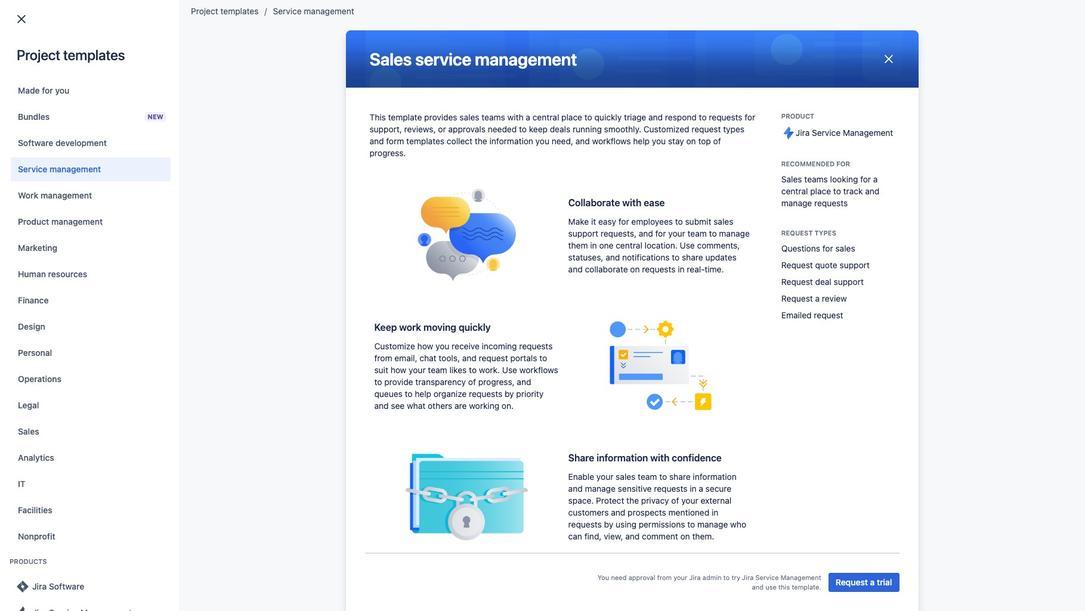Task type: describe. For each thing, give the bounding box(es) containing it.
likes
[[450, 365, 467, 376]]

request a review
[[782, 294, 847, 304]]

support for request deal support
[[834, 277, 864, 287]]

respond
[[665, 112, 697, 122]]

bundles
[[18, 112, 50, 122]]

management for product management button
[[51, 217, 103, 227]]

templates inside project templates link
[[221, 6, 259, 16]]

analytics
[[18, 453, 54, 463]]

help inside this template provides sales teams with a central place to quickly triage and respond to requests for support, reviews, or approvals needed to keep deals running smoothly. customized request types and form templates collect the information you need, and workflows help you stay on top of progress.
[[633, 136, 650, 146]]

1 horizontal spatial project templates
[[191, 6, 259, 16]]

to left the submit
[[676, 217, 683, 227]]

statuses,
[[569, 253, 604, 263]]

and down running
[[576, 136, 590, 146]]

jira left actions
[[796, 128, 810, 138]]

design button
[[11, 315, 171, 339]]

sales for sales teams looking for a central place to track and manage requests
[[782, 174, 803, 184]]

with inside this template provides sales teams with a central place to quickly triage and respond to requests for support, reviews, or approvals needed to keep deals running smoothly. customized request types and form templates collect the information you need, and workflows help you stay on top of progress.
[[508, 112, 524, 122]]

find,
[[585, 532, 602, 542]]

software development
[[18, 138, 107, 148]]

on inside make it easy for employees to submit sales support requests, and for your team to manage them in one central location. use comments, statuses, and notifications to share updates and collaborate on requests in real-time.
[[631, 265, 640, 275]]

jira left the admin
[[690, 574, 701, 582]]

provides
[[424, 112, 458, 122]]

on inside enable your sales team to share information and manage sensitive requests in a secure space. protect the privacy of your external customers and prospects mentioned in requests by using permissions to manage who can find, view, and comment on them.
[[681, 532, 690, 542]]

choose jira products
[[173, 88, 255, 98]]

to up privacy
[[660, 472, 667, 482]]

it button
[[11, 473, 171, 497]]

management for work management button
[[41, 190, 92, 201]]

products
[[221, 88, 255, 98]]

place inside the sales teams looking for a central place to track and manage requests
[[811, 186, 832, 196]]

to inside the sales teams looking for a central place to track and manage requests
[[834, 186, 842, 196]]

requests inside make it easy for employees to submit sales support requests, and for your team to manage them in one central location. use comments, statuses, and notifications to share updates and collaborate on requests in real-time.
[[642, 265, 676, 275]]

2 team-managed software from the top
[[321, 202, 417, 212]]

teams inside this template provides sales teams with a central place to quickly triage and respond to requests for support, reviews, or approvals needed to keep deals running smoothly. customized request types and form templates collect the information you need, and workflows help you stay on top of progress.
[[482, 112, 505, 122]]

support inside make it easy for employees to submit sales support requests, and for your team to manage them in one central location. use comments, statuses, and notifications to share updates and collaborate on requests in real-time.
[[569, 229, 599, 239]]

product for product management
[[18, 217, 49, 227]]

to up running
[[585, 112, 593, 122]]

jira service management image for the leftmost jira service management image
[[16, 606, 30, 612]]

5 managed from the top
[[345, 288, 381, 298]]

service
[[415, 49, 472, 69]]

stay
[[668, 136, 684, 146]]

privacy
[[642, 496, 669, 506]]

go
[[70, 144, 81, 154]]

confidence
[[672, 453, 722, 464]]

workflows inside customize how you receive incoming requests from email, chat tools, and request portals to suit how your team likes to work. use workflows to provide transparency of progress, and queues to help organize requests by priority and see what others are working on.
[[520, 365, 559, 376]]

template inside this template provides sales teams with a central place to quickly triage and respond to requests for support, reviews, or approvals needed to keep deals running smoothly. customized request types and form templates collect the information you need, and workflows help you stay on top of progress.
[[388, 112, 422, 122]]

work requests capture and prioritize work
[[914, 107, 1006, 128]]

you down the customized
[[652, 136, 666, 146]]

priority
[[517, 389, 544, 399]]

real-
[[687, 265, 705, 275]]

to down 'location.'
[[672, 253, 680, 263]]

transparency
[[416, 377, 466, 388]]

nova project
[[70, 259, 119, 269]]

and down support,
[[370, 136, 384, 146]]

to up what
[[405, 389, 413, 399]]

you inside made for you button
[[55, 85, 69, 95]]

manage up the them.
[[698, 520, 728, 530]]

and up priority
[[517, 377, 532, 388]]

make it easy for employees to submit sales support requests, and for your team to manage them in one central location. use comments, statuses, and notifications to share updates and collaborate on requests in real-time.
[[569, 217, 750, 275]]

trial
[[877, 578, 893, 588]]

marketing
[[18, 243, 57, 253]]

service inside "you need approval from your jira admin to try jira service management and use this template."
[[756, 574, 779, 582]]

and down queues
[[375, 401, 389, 411]]

Search Projects text field
[[25, 85, 142, 101]]

approval
[[629, 574, 656, 582]]

employees
[[632, 217, 673, 227]]

and up the customized
[[649, 112, 663, 122]]

sales inside make it easy for employees to submit sales support requests, and for your team to manage them in one central location. use comments, statuses, and notifications to share updates and collaborate on requests in real-time.
[[714, 217, 734, 227]]

secure
[[706, 484, 732, 494]]

a inside enable your sales team to share information and manage sensitive requests in a secure space. protect the privacy of your external customers and prospects mentioned in requests by using permissions to manage who can find, view, and comment on them.
[[699, 484, 704, 494]]

teams inside the sales teams looking for a central place to track and manage requests
[[805, 174, 828, 184]]

goodmorning link
[[51, 172, 216, 186]]

in left one
[[591, 241, 597, 251]]

request inside customize how you receive incoming requests from email, chat tools, and request portals to suit how your team likes to work. use workflows to provide transparency of progress, and queues to help organize requests by priority and see what others are working on.
[[479, 354, 508, 364]]

request for request a review
[[782, 294, 813, 304]]

needed
[[488, 124, 517, 134]]

name
[[51, 120, 74, 130]]

sensitive
[[618, 484, 652, 494]]

tools,
[[439, 354, 460, 364]]

to right likes
[[469, 365, 477, 376]]

collect
[[447, 136, 473, 146]]

or
[[438, 124, 446, 134]]

work for work management
[[18, 190, 38, 201]]

to right respond
[[699, 112, 707, 122]]

sales inside enable your sales team to share information and manage sensitive requests in a secure space. protect the privacy of your external customers and prospects mentioned in requests by using permissions to manage who can find, view, and comment on them.
[[616, 472, 636, 482]]

types inside this template provides sales teams with a central place to quickly triage and respond to requests for support, reviews, or approvals needed to keep deals running smoothly. customized request types and form templates collect the information you need, and workflows help you stay on top of progress.
[[724, 124, 745, 134]]

requests up privacy
[[654, 484, 688, 494]]

star nacho prod image
[[28, 229, 42, 244]]

more templates button
[[886, 144, 947, 156]]

incoming
[[482, 342, 517, 352]]

share
[[569, 453, 595, 464]]

in down external
[[712, 508, 719, 518]]

actions
[[813, 120, 842, 130]]

your up mentioned
[[682, 496, 699, 506]]

jira service management
[[796, 128, 894, 138]]

emailed request
[[782, 310, 844, 321]]

2 vertical spatial with
[[651, 453, 670, 464]]

jira service management image for topmost jira service management image
[[782, 126, 796, 140]]

who
[[731, 520, 747, 530]]

use for collaborate with ease
[[680, 241, 695, 251]]

protect
[[596, 496, 625, 506]]

management for the service management button
[[50, 164, 101, 174]]

ease
[[644, 198, 665, 209]]

2 horizontal spatial project
[[191, 6, 218, 16]]

share information with confidence
[[569, 453, 722, 464]]

products
[[10, 558, 47, 566]]

comments,
[[697, 241, 740, 251]]

running
[[573, 124, 602, 134]]

create project button
[[719, 48, 790, 67]]

customize how you receive incoming requests from email, chat tools, and request portals to suit how your team likes to work. use workflows to provide transparency of progress, and queues to help organize requests by priority and see what others are working on.
[[375, 342, 559, 411]]

requests inside "work requests capture and prioritize work"
[[937, 107, 970, 118]]

work inside "work requests capture and prioritize work"
[[990, 119, 1006, 128]]

sales teams looking for a central place to track and manage requests
[[782, 174, 880, 208]]

try
[[732, 574, 741, 582]]

2 software from the top
[[383, 202, 417, 212]]

smoothly.
[[604, 124, 642, 134]]

hover to preview a template for your next project
[[886, 67, 1045, 90]]

marketing button
[[11, 236, 171, 260]]

request deal support
[[782, 277, 864, 287]]

and inside the sales teams looking for a central place to track and manage requests
[[866, 186, 880, 196]]

your inside make it easy for employees to submit sales support requests, and for your team to manage them in one central location. use comments, statuses, and notifications to share updates and collaborate on requests in real-time.
[[669, 229, 686, 239]]

manage up protect
[[585, 484, 616, 494]]

them
[[569, 241, 588, 251]]

close image
[[882, 52, 896, 66]]

previous image
[[26, 325, 41, 340]]

software inside button
[[49, 582, 84, 592]]

quickly inside this template provides sales teams with a central place to quickly triage and respond to requests for support, reviews, or approvals needed to keep deals running smoothly. customized request types and form templates collect the information you need, and workflows help you stay on top of progress.
[[595, 112, 622, 122]]

software development button
[[11, 131, 171, 155]]

work management
[[18, 190, 92, 201]]

1 vertical spatial project templates
[[17, 47, 125, 63]]

the inside enable your sales team to share information and manage sensitive requests in a secure space. protect the privacy of your external customers and prospects mentioned in requests by using permissions to manage who can find, view, and comment on them.
[[627, 496, 639, 506]]

and down the receive at the bottom left of page
[[462, 354, 477, 364]]

you
[[598, 574, 610, 582]]

on.
[[502, 401, 514, 411]]

this
[[779, 584, 790, 591]]

jira right try on the right bottom of page
[[743, 574, 754, 582]]

external
[[701, 496, 732, 506]]

0 vertical spatial jira service management image
[[782, 126, 796, 140]]

customized
[[644, 124, 690, 134]]

work.
[[479, 365, 500, 376]]

by inside enable your sales team to share information and manage sensitive requests in a secure space. protect the privacy of your external customers and prospects mentioned in requests by using permissions to manage who can find, view, and comment on them.
[[604, 520, 614, 530]]

managed for goodmorning
[[345, 174, 381, 184]]

software for star nova project icon
[[383, 260, 417, 270]]

managed for go to market sample
[[345, 145, 381, 155]]

and up collaborate
[[606, 253, 620, 263]]

are
[[455, 401, 467, 411]]

of inside customize how you receive incoming requests from email, chat tools, and request portals to suit how your team likes to work. use workflows to provide transparency of progress, and queues to help organize requests by priority and see what others are working on.
[[468, 377, 476, 388]]

team inside make it easy for employees to submit sales support requests, and for your team to manage them in one central location. use comments, statuses, and notifications to share updates and collaborate on requests in real-time.
[[688, 229, 707, 239]]

business
[[383, 145, 417, 155]]

of inside this template provides sales teams with a central place to quickly triage and respond to requests for support, reviews, or approvals needed to keep deals running smoothly. customized request types and form templates collect the information you need, and workflows help you stay on top of progress.
[[714, 136, 721, 146]]

you inside customize how you receive incoming requests from email, chat tools, and request portals to suit how your team likes to work. use workflows to provide transparency of progress, and queues to help organize requests by priority and see what others are working on.
[[436, 342, 450, 352]]

prioritize
[[958, 119, 988, 128]]

preview
[[921, 67, 951, 78]]

collaborate
[[569, 198, 620, 209]]

location.
[[645, 241, 678, 251]]

template.
[[792, 584, 822, 591]]

workflows inside this template provides sales teams with a central place to quickly triage and respond to requests for support, reviews, or approvals needed to keep deals running smoothly. customized request types and form templates collect the information you need, and workflows help you stay on top of progress.
[[592, 136, 631, 146]]

team-managed software for star nova project icon
[[321, 260, 417, 270]]

requests up portals
[[519, 342, 553, 352]]

service management for the service management button
[[18, 164, 101, 174]]

support,
[[370, 124, 402, 134]]

admin
[[703, 574, 722, 582]]

more for more templates
[[886, 145, 906, 155]]

projects
[[24, 49, 74, 66]]

service inside button
[[18, 164, 47, 174]]

software for star project-1374 icon on the left of the page
[[383, 288, 417, 298]]

1 horizontal spatial project
[[92, 259, 119, 269]]

sales button
[[11, 420, 171, 444]]

for inside made for you button
[[42, 85, 53, 95]]

star nova project image
[[28, 258, 42, 272]]

request for request deal support
[[782, 277, 813, 287]]

request for request a trial
[[836, 578, 868, 588]]

and inside "work requests capture and prioritize work"
[[943, 119, 956, 128]]

support for request quote support
[[840, 260, 870, 270]]

see
[[391, 401, 405, 411]]

3 managed from the top
[[345, 202, 381, 212]]

to up comments,
[[709, 229, 717, 239]]

portals
[[511, 354, 537, 364]]

0 horizontal spatial jira service management image
[[16, 606, 30, 612]]

your right enable
[[597, 472, 614, 482]]

requests up "working"
[[469, 389, 503, 399]]

use for keep work moving quickly
[[502, 365, 518, 376]]

0 horizontal spatial work
[[399, 323, 421, 333]]

and down employees
[[639, 229, 653, 239]]

and inside "you need approval from your jira admin to try jira service management and use this template."
[[752, 584, 764, 591]]

3 team- from the top
[[321, 202, 345, 212]]

jira right choose
[[205, 88, 219, 98]]

request for request quote support
[[782, 260, 813, 270]]

team- for go to market sample
[[321, 145, 345, 155]]

templates button
[[792, 48, 847, 67]]

lead button
[[474, 119, 513, 132]]

requests down customers
[[569, 520, 602, 530]]

using
[[616, 520, 637, 530]]

1 horizontal spatial templates
[[886, 53, 926, 61]]

software inside button
[[18, 138, 53, 148]]

a left review
[[816, 294, 820, 304]]

for inside the sales teams looking for a central place to track and manage requests
[[861, 174, 871, 184]]

and up the using
[[611, 508, 626, 518]]

templates inside more templates button
[[908, 145, 947, 155]]

legal
[[18, 400, 39, 411]]

0 horizontal spatial how
[[391, 365, 407, 376]]

team-managed business
[[321, 145, 417, 155]]



Task type: vqa. For each thing, say whether or not it's contained in the screenshot.
Nova Project
yes



Task type: locate. For each thing, give the bounding box(es) containing it.
a
[[953, 67, 958, 78], [526, 112, 531, 122], [874, 174, 878, 184], [816, 294, 820, 304], [699, 484, 704, 494], [871, 578, 875, 588]]

team-managed software down discovery
[[321, 260, 417, 270]]

work up customize
[[399, 323, 421, 333]]

top
[[699, 136, 711, 146]]

1 horizontal spatial team
[[638, 472, 657, 482]]

updates
[[706, 253, 737, 263]]

5 team- from the top
[[321, 288, 345, 298]]

to inside "you need approval from your jira admin to try jira service management and use this template."
[[724, 574, 730, 582]]

managed down product discovery
[[345, 260, 381, 270]]

managed
[[345, 145, 381, 155], [345, 174, 381, 184], [345, 202, 381, 212], [345, 260, 381, 270], [345, 288, 381, 298]]

0 vertical spatial team
[[688, 229, 707, 239]]

it
[[18, 479, 25, 489]]

work for work requests capture and prioritize work
[[914, 107, 934, 118]]

software
[[18, 138, 53, 148], [49, 582, 84, 592]]

4 team- from the top
[[321, 260, 345, 270]]

notifications
[[623, 253, 670, 263]]

1 vertical spatial software
[[49, 582, 84, 592]]

by up view,
[[604, 520, 614, 530]]

service management button
[[11, 158, 171, 181]]

0 vertical spatial workflows
[[592, 136, 631, 146]]

0 horizontal spatial project
[[755, 52, 782, 62]]

request for request types
[[782, 229, 813, 237]]

0 horizontal spatial central
[[533, 112, 559, 122]]

project templates link
[[191, 4, 259, 19]]

your up 'location.'
[[669, 229, 686, 239]]

1 vertical spatial share
[[670, 472, 691, 482]]

jira service management image
[[782, 126, 796, 140], [16, 606, 30, 612]]

software for star goodmorning image
[[383, 174, 417, 184]]

workflows down 'smoothly.'
[[592, 136, 631, 146]]

team
[[688, 229, 707, 239], [428, 365, 447, 376], [638, 472, 657, 482]]

banner
[[0, 0, 1086, 33]]

work down star goodmorning image
[[18, 190, 38, 201]]

and
[[649, 112, 663, 122], [943, 119, 956, 128], [370, 136, 384, 146], [576, 136, 590, 146], [866, 186, 880, 196], [639, 229, 653, 239], [606, 253, 620, 263], [569, 265, 583, 275], [462, 354, 477, 364], [517, 377, 532, 388], [375, 401, 389, 411], [569, 484, 583, 494], [611, 508, 626, 518], [626, 532, 640, 542], [752, 584, 764, 591]]

product management button
[[11, 210, 171, 234]]

help inside customize how you receive incoming requests from email, chat tools, and request portals to suit how your team likes to work. use workflows to provide transparency of progress, and queues to help organize requests by priority and see what others are working on.
[[415, 389, 432, 399]]

0 horizontal spatial management
[[781, 574, 822, 582]]

how up chat
[[418, 342, 433, 352]]

group containing create project
[[719, 48, 847, 67]]

team up sensitive
[[638, 472, 657, 482]]

template inside hover to preview a template for your next project
[[960, 67, 994, 78]]

1 vertical spatial jira service management image
[[16, 606, 30, 612]]

jira service management image
[[782, 126, 796, 140], [16, 606, 30, 612]]

questions for sales
[[782, 244, 856, 254]]

2 vertical spatial product
[[321, 231, 351, 241]]

0 vertical spatial central
[[533, 112, 559, 122]]

share inside enable your sales team to share information and manage sensitive requests in a secure space. protect the privacy of your external customers and prospects mentioned in requests by using permissions to manage who can find, view, and comment on them.
[[670, 472, 691, 482]]

jira service management image up the recommended
[[782, 126, 796, 140]]

nova
[[70, 259, 90, 269]]

jira software image
[[16, 580, 30, 594]]

1 vertical spatial how
[[391, 365, 407, 376]]

it
[[592, 217, 596, 227]]

use up the progress, at bottom
[[502, 365, 518, 376]]

facilities button
[[11, 499, 171, 523]]

Search field
[[859, 7, 978, 26]]

0 vertical spatial quickly
[[595, 112, 622, 122]]

service management
[[273, 6, 354, 16], [18, 164, 101, 174]]

product left discovery
[[321, 231, 351, 241]]

your left the admin
[[674, 574, 688, 582]]

0 horizontal spatial team
[[428, 365, 447, 376]]

0 vertical spatial template
[[960, 67, 994, 78]]

1 vertical spatial types
[[815, 229, 837, 237]]

product inside product management button
[[18, 217, 49, 227]]

place down looking
[[811, 186, 832, 196]]

enable your sales team to share information and manage sensitive requests in a secure space. protect the privacy of your external customers and prospects mentioned in requests by using permissions to manage who can find, view, and comment on them.
[[569, 472, 747, 542]]

manage up 'request types'
[[782, 198, 812, 208]]

sales down legal in the bottom left of the page
[[18, 427, 39, 437]]

0 horizontal spatial place
[[562, 112, 583, 122]]

a left 'trial'
[[871, 578, 875, 588]]

project right create
[[755, 52, 782, 62]]

request a trial button
[[829, 574, 900, 593]]

sales
[[460, 112, 480, 122], [714, 217, 734, 227], [836, 244, 856, 254], [616, 472, 636, 482]]

management inside "you need approval from your jira admin to try jira service management and use this template."
[[781, 574, 822, 582]]

more down jira service management
[[886, 145, 906, 155]]

manage up comments,
[[719, 229, 750, 239]]

0 horizontal spatial more
[[791, 120, 811, 130]]

jira software image
[[16, 580, 30, 594]]

product for product discovery
[[321, 231, 351, 241]]

to down suit
[[375, 377, 382, 388]]

0 vertical spatial software
[[18, 138, 53, 148]]

4 software from the top
[[383, 288, 417, 298]]

request quote support
[[782, 260, 870, 270]]

1 software from the top
[[383, 174, 417, 184]]

quickly up 'smoothly.'
[[595, 112, 622, 122]]

can
[[569, 532, 583, 542]]

sales up comments,
[[714, 217, 734, 227]]

information inside this template provides sales teams with a central place to quickly triage and respond to requests for support, reviews, or approvals needed to keep deals running smoothly. customized request types and form templates collect the information you need, and workflows help you stay on top of progress.
[[490, 136, 534, 146]]

0 vertical spatial place
[[562, 112, 583, 122]]

goodmorning
[[70, 173, 123, 183]]

from inside "you need approval from your jira admin to try jira service management and use this template."
[[658, 574, 672, 582]]

approvals
[[449, 124, 486, 134]]

1 horizontal spatial of
[[672, 496, 679, 506]]

how
[[418, 342, 433, 352], [391, 365, 407, 376]]

service management link
[[273, 4, 354, 19]]

0 vertical spatial use
[[680, 241, 695, 251]]

development
[[56, 138, 107, 148]]

1 vertical spatial template
[[388, 112, 422, 122]]

management
[[843, 128, 894, 138], [781, 574, 822, 582]]

team-managed software for star project-1374 icon on the left of the page
[[321, 288, 417, 298]]

to inside hover to preview a template for your next project
[[911, 67, 919, 78]]

product up star nacho prod 'icon'
[[18, 217, 49, 227]]

permissions
[[639, 520, 685, 530]]

0 horizontal spatial information
[[490, 136, 534, 146]]

others
[[428, 401, 453, 411]]

1 horizontal spatial by
[[604, 520, 614, 530]]

organize
[[434, 389, 467, 399]]

1 vertical spatial central
[[782, 186, 808, 196]]

this
[[370, 112, 386, 122]]

1 horizontal spatial place
[[811, 186, 832, 196]]

by inside customize how you receive incoming requests from email, chat tools, and request portals to suit how your team likes to work. use workflows to provide transparency of progress, and queues to help organize requests by priority and see what others are working on.
[[505, 389, 514, 399]]

nonprofit button
[[11, 525, 171, 549]]

star project-1374 image
[[28, 286, 42, 301]]

templates inside button
[[799, 52, 840, 62]]

2 horizontal spatial request
[[814, 310, 844, 321]]

discovery
[[353, 231, 391, 241]]

2 horizontal spatial sales
[[782, 174, 803, 184]]

0 vertical spatial product
[[782, 112, 815, 120]]

2 vertical spatial support
[[834, 277, 864, 287]]

sales up quote
[[836, 244, 856, 254]]

collaborate with ease
[[569, 198, 665, 209]]

you down 'keep'
[[536, 136, 550, 146]]

information inside enable your sales team to share information and manage sensitive requests in a secure space. protect the privacy of your external customers and prospects mentioned in requests by using permissions to manage who can find, view, and comment on them.
[[693, 472, 737, 482]]

in left the real-
[[678, 265, 685, 275]]

review
[[822, 294, 847, 304]]

0 vertical spatial teams
[[482, 112, 505, 122]]

1 vertical spatial information
[[597, 453, 648, 464]]

of inside enable your sales team to share information and manage sensitive requests in a secure space. protect the privacy of your external customers and prospects mentioned in requests by using permissions to manage who can find, view, and comment on them.
[[672, 496, 679, 506]]

jira service management image up the recommended
[[782, 126, 796, 140]]

request up top
[[692, 124, 721, 134]]

0 vertical spatial types
[[724, 124, 745, 134]]

central down requests,
[[616, 241, 643, 251]]

star go to market sample image
[[28, 143, 42, 158]]

0 vertical spatial of
[[714, 136, 721, 146]]

template right preview
[[960, 67, 994, 78]]

share down confidence
[[670, 472, 691, 482]]

0 horizontal spatial template
[[388, 112, 422, 122]]

your down chat
[[409, 365, 426, 376]]

3 team-managed software from the top
[[321, 260, 417, 270]]

product
[[782, 112, 815, 120], [18, 217, 49, 227], [321, 231, 351, 241]]

and right the capture
[[943, 119, 956, 128]]

what
[[407, 401, 426, 411]]

your
[[1009, 67, 1026, 78], [669, 229, 686, 239], [409, 365, 426, 376], [597, 472, 614, 482], [682, 496, 699, 506], [674, 574, 688, 582]]

from inside customize how you receive incoming requests from email, chat tools, and request portals to suit how your team likes to work. use workflows to provide transparency of progress, and queues to help organize requests by priority and see what others are working on.
[[375, 354, 392, 364]]

0 horizontal spatial quickly
[[459, 323, 491, 333]]

share up the real-
[[682, 253, 704, 263]]

0 vertical spatial jira service management image
[[782, 126, 796, 140]]

project
[[755, 52, 782, 62], [886, 79, 913, 90]]

capture
[[914, 119, 941, 128]]

1 horizontal spatial central
[[616, 241, 643, 251]]

nonprofit
[[18, 532, 55, 542]]

0 vertical spatial service management
[[273, 6, 354, 16]]

3 software from the top
[[383, 260, 417, 270]]

share information with confidence image
[[375, 445, 559, 548]]

workflows down portals
[[520, 365, 559, 376]]

product up the recommended
[[782, 112, 815, 120]]

team-managed software down team-managed business
[[321, 174, 417, 184]]

service management inside button
[[18, 164, 101, 174]]

project inside button
[[755, 52, 782, 62]]

1 managed from the top
[[345, 145, 381, 155]]

1 team- from the top
[[321, 145, 345, 155]]

1 vertical spatial support
[[840, 260, 870, 270]]

template up reviews,
[[388, 112, 422, 122]]

1 horizontal spatial more
[[886, 145, 906, 155]]

place inside this template provides sales teams with a central place to quickly triage and respond to requests for support, reviews, or approvals needed to keep deals running smoothly. customized request types and form templates collect the information you need, and workflows help you stay on top of progress.
[[562, 112, 583, 122]]

request up work.
[[479, 354, 508, 364]]

1 team-managed software from the top
[[321, 174, 417, 184]]

sales inside button
[[18, 427, 39, 437]]

finance
[[18, 295, 49, 306]]

1 horizontal spatial how
[[418, 342, 433, 352]]

deals
[[550, 124, 571, 134]]

2 vertical spatial team
[[638, 472, 657, 482]]

information up secure
[[693, 472, 737, 482]]

your inside customize how you receive incoming requests from email, chat tools, and request portals to suit how your team likes to work. use workflows to provide transparency of progress, and queues to help organize requests by priority and see what others are working on.
[[409, 365, 426, 376]]

1 horizontal spatial request
[[692, 124, 721, 134]]

a up 'keep'
[[526, 112, 531, 122]]

a inside the sales teams looking for a central place to track and manage requests
[[874, 174, 878, 184]]

request down review
[[814, 310, 844, 321]]

0 horizontal spatial teams
[[482, 112, 505, 122]]

1 horizontal spatial sales
[[370, 49, 412, 69]]

4 managed from the top
[[345, 260, 381, 270]]

product for product
[[782, 112, 815, 120]]

0 vertical spatial project templates
[[191, 6, 259, 16]]

central down the recommended
[[782, 186, 808, 196]]

0 horizontal spatial types
[[724, 124, 745, 134]]

customize
[[375, 342, 415, 352]]

0 horizontal spatial with
[[508, 112, 524, 122]]

hover
[[886, 67, 909, 78]]

1 vertical spatial project
[[17, 47, 60, 63]]

1 horizontal spatial management
[[843, 128, 894, 138]]

management inside 'link'
[[304, 6, 354, 16]]

1 vertical spatial service management
[[18, 164, 101, 174]]

central
[[533, 112, 559, 122], [782, 186, 808, 196], [616, 241, 643, 251]]

use up the real-
[[680, 241, 695, 251]]

team up transparency on the bottom
[[428, 365, 447, 376]]

jira inside jira software button
[[32, 582, 47, 592]]

jira service management image down jira software image
[[16, 606, 30, 612]]

information
[[490, 136, 534, 146], [597, 453, 648, 464], [693, 472, 737, 482]]

0 horizontal spatial the
[[475, 136, 487, 146]]

1 horizontal spatial from
[[658, 574, 672, 582]]

a left secure
[[699, 484, 704, 494]]

information down needed at left top
[[490, 136, 534, 146]]

2 team- from the top
[[321, 174, 345, 184]]

a right preview
[[953, 67, 958, 78]]

by
[[505, 389, 514, 399], [604, 520, 614, 530]]

0 horizontal spatial from
[[375, 354, 392, 364]]

requests inside the sales teams looking for a central place to track and manage requests
[[815, 198, 848, 208]]

0 vertical spatial information
[[490, 136, 534, 146]]

by up "on."
[[505, 389, 514, 399]]

to right portals
[[540, 354, 547, 364]]

a inside hover to preview a template for your next project
[[953, 67, 958, 78]]

service
[[273, 6, 302, 16], [812, 128, 841, 138], [18, 164, 47, 174], [756, 574, 779, 582]]

1 vertical spatial workflows
[[520, 365, 559, 376]]

1 vertical spatial quickly
[[459, 323, 491, 333]]

on down notifications
[[631, 265, 640, 275]]

submit
[[685, 217, 712, 227]]

suit
[[375, 365, 389, 376]]

0 vertical spatial the
[[475, 136, 487, 146]]

from up suit
[[375, 354, 392, 364]]

the down lead
[[475, 136, 487, 146]]

1 vertical spatial project
[[886, 79, 913, 90]]

support
[[569, 229, 599, 239], [840, 260, 870, 270], [834, 277, 864, 287]]

request down questions
[[782, 260, 813, 270]]

more inside button
[[886, 145, 906, 155]]

software right jira software image
[[49, 582, 84, 592]]

1 horizontal spatial the
[[627, 496, 639, 506]]

progress.
[[370, 148, 406, 158]]

requests inside this template provides sales teams with a central place to quickly triage and respond to requests for support, reviews, or approvals needed to keep deals running smoothly. customized request types and form templates collect the information you need, and workflows help you stay on top of progress.
[[709, 112, 743, 122]]

2 horizontal spatial information
[[693, 472, 737, 482]]

sales service management
[[370, 49, 577, 69]]

work inside button
[[18, 190, 38, 201]]

manage inside the sales teams looking for a central place to track and manage requests
[[782, 198, 812, 208]]

2 horizontal spatial with
[[651, 453, 670, 464]]

in
[[591, 241, 597, 251], [678, 265, 685, 275], [690, 484, 697, 494], [712, 508, 719, 518]]

1 horizontal spatial types
[[815, 229, 837, 237]]

create project
[[726, 52, 782, 62]]

1 horizontal spatial project
[[886, 79, 913, 90]]

1 horizontal spatial use
[[680, 241, 695, 251]]

to left 'keep'
[[519, 124, 527, 134]]

software
[[383, 174, 417, 184], [383, 202, 417, 212], [383, 260, 417, 270], [383, 288, 417, 298]]

team inside enable your sales team to share information and manage sensitive requests in a secure space. protect the privacy of your external customers and prospects mentioned in requests by using permissions to manage who can find, view, and comment on them.
[[638, 472, 657, 482]]

0 vertical spatial project
[[755, 52, 782, 62]]

star goodmorning image
[[28, 172, 42, 186]]

request
[[782, 229, 813, 237], [782, 260, 813, 270], [782, 277, 813, 287], [782, 294, 813, 304], [836, 578, 868, 588]]

4 team-managed software from the top
[[321, 288, 417, 298]]

support up review
[[834, 277, 864, 287]]

project down hover in the right top of the page
[[886, 79, 913, 90]]

1 horizontal spatial work
[[914, 107, 934, 118]]

on inside this template provides sales teams with a central place to quickly triage and respond to requests for support, reviews, or approvals needed to keep deals running smoothly. customized request types and form templates collect the information you need, and workflows help you stay on top of progress.
[[687, 136, 696, 146]]

manage inside make it easy for employees to submit sales support requests, and for your team to manage them in one central location. use comments, statuses, and notifications to share updates and collaborate on requests in real-time.
[[719, 229, 750, 239]]

group
[[719, 48, 847, 67]]

a inside this template provides sales teams with a central place to quickly triage and respond to requests for support, reviews, or approvals needed to keep deals running smoothly. customized request types and form templates collect the information you need, and workflows help you stay on top of progress.
[[526, 112, 531, 122]]

your inside "you need approval from your jira admin to try jira service management and use this template."
[[674, 574, 688, 582]]

1 horizontal spatial information
[[597, 453, 648, 464]]

how up provide
[[391, 365, 407, 376]]

to inside 'link'
[[84, 144, 91, 154]]

back to projects image
[[14, 12, 29, 26]]

1 horizontal spatial product
[[321, 231, 351, 241]]

primary element
[[7, 0, 849, 33]]

project inside hover to preview a template for your next project
[[886, 79, 913, 90]]

the inside this template provides sales teams with a central place to quickly triage and respond to requests for support, reviews, or approvals needed to keep deals running smoothly. customized request types and form templates collect the information you need, and workflows help you stay on top of progress.
[[475, 136, 487, 146]]

0 vertical spatial management
[[843, 128, 894, 138]]

2 managed from the top
[[345, 174, 381, 184]]

template
[[960, 67, 994, 78], [388, 112, 422, 122]]

central inside make it easy for employees to submit sales support requests, and for your team to manage them in one central location. use comments, statuses, and notifications to share updates and collaborate on requests in real-time.
[[616, 241, 643, 251]]

with up needed at left top
[[508, 112, 524, 122]]

service management for service management 'link'
[[273, 6, 354, 16]]

2 horizontal spatial product
[[782, 112, 815, 120]]

1 vertical spatial sales
[[782, 174, 803, 184]]

sample
[[123, 144, 150, 154]]

2 vertical spatial central
[[616, 241, 643, 251]]

templates inside this template provides sales teams with a central place to quickly triage and respond to requests for support, reviews, or approvals needed to keep deals running smoothly. customized request types and form templates collect the information you need, and workflows help you stay on top of progress.
[[407, 136, 445, 146]]

of right top
[[714, 136, 721, 146]]

need,
[[552, 136, 574, 146]]

of
[[714, 136, 721, 146], [468, 377, 476, 388], [672, 496, 679, 506]]

team- for goodmorning
[[321, 174, 345, 184]]

lead
[[479, 120, 498, 130]]

personal
[[18, 348, 52, 358]]

0 horizontal spatial jira service management image
[[16, 606, 30, 612]]

use inside customize how you receive incoming requests from email, chat tools, and request portals to suit how your team likes to work. use workflows to provide transparency of progress, and queues to help organize requests by priority and see what others are working on.
[[502, 365, 518, 376]]

1 vertical spatial teams
[[805, 174, 828, 184]]

managed for nova project
[[345, 260, 381, 270]]

requests up the prioritize
[[937, 107, 970, 118]]

more templates
[[886, 145, 947, 155]]

name button
[[46, 119, 91, 132]]

a inside button
[[871, 578, 875, 588]]

team-managed software for star goodmorning image
[[321, 174, 417, 184]]

collaborate
[[585, 265, 628, 275]]

for inside this template provides sales teams with a central place to quickly triage and respond to requests for support, reviews, or approvals needed to keep deals running smoothly. customized request types and form templates collect the information you need, and workflows help you stay on top of progress.
[[745, 112, 756, 122]]

type
[[321, 120, 340, 130]]

and left use
[[752, 584, 764, 591]]

sales up sensitive
[[616, 472, 636, 482]]

for inside hover to preview a template for your next project
[[996, 67, 1007, 78]]

sales up approvals
[[460, 112, 480, 122]]

software down bundles
[[18, 138, 53, 148]]

0 horizontal spatial use
[[502, 365, 518, 376]]

your left next
[[1009, 67, 1026, 78]]

and down statuses,
[[569, 265, 583, 275]]

teams down recommended for
[[805, 174, 828, 184]]

software up keep
[[383, 288, 417, 298]]

software up discovery
[[383, 202, 417, 212]]

0 horizontal spatial workflows
[[520, 365, 559, 376]]

of up mentioned
[[672, 496, 679, 506]]

looking
[[831, 174, 859, 184]]

0 horizontal spatial of
[[468, 377, 476, 388]]

quickly
[[595, 112, 622, 122], [459, 323, 491, 333]]

sales left service
[[370, 49, 412, 69]]

request inside button
[[836, 578, 868, 588]]

request up emailed in the bottom of the page
[[782, 294, 813, 304]]

keep work moving quickly image
[[569, 314, 753, 418]]

team-managed software up discovery
[[321, 202, 417, 212]]

and down the using
[[626, 532, 640, 542]]

collaborate with ease image
[[375, 183, 559, 287]]

service inside 'link'
[[273, 6, 302, 16]]

more
[[791, 120, 811, 130], [886, 145, 906, 155]]

one
[[600, 241, 614, 251]]

sales inside the sales teams looking for a central place to track and manage requests
[[782, 174, 803, 184]]

in up mentioned
[[690, 484, 697, 494]]

product management
[[18, 217, 103, 227]]

requests down notifications
[[642, 265, 676, 275]]

0 vertical spatial help
[[633, 136, 650, 146]]

2 horizontal spatial central
[[782, 186, 808, 196]]

to right go
[[84, 144, 91, 154]]

central inside the sales teams looking for a central place to track and manage requests
[[782, 186, 808, 196]]

2 vertical spatial on
[[681, 532, 690, 542]]

your inside hover to preview a template for your next project
[[1009, 67, 1026, 78]]

sales inside this template provides sales teams with a central place to quickly triage and respond to requests for support, reviews, or approvals needed to keep deals running smoothly. customized request types and form templates collect the information you need, and workflows help you stay on top of progress.
[[460, 112, 480, 122]]

use inside make it easy for employees to submit sales support requests, and for your team to manage them in one central location. use comments, statuses, and notifications to share updates and collaborate on requests in real-time.
[[680, 241, 695, 251]]

work inside "work requests capture and prioritize work"
[[914, 107, 934, 118]]

0 horizontal spatial service management
[[18, 164, 101, 174]]

you
[[55, 85, 69, 95], [536, 136, 550, 146], [652, 136, 666, 146], [436, 342, 450, 352]]

to down mentioned
[[688, 520, 695, 530]]

1 horizontal spatial workflows
[[592, 136, 631, 146]]

place up "deals"
[[562, 112, 583, 122]]

share inside make it easy for employees to submit sales support requests, and for your team to manage them in one central location. use comments, statuses, and notifications to share updates and collaborate on requests in real-time.
[[682, 253, 704, 263]]

1 horizontal spatial help
[[633, 136, 650, 146]]

sales for sales service management
[[370, 49, 412, 69]]

central inside this template provides sales teams with a central place to quickly triage and respond to requests for support, reviews, or approvals needed to keep deals running smoothly. customized request types and form templates collect the information you need, and workflows help you stay on top of progress.
[[533, 112, 559, 122]]

1 vertical spatial jira service management image
[[16, 606, 30, 612]]

questions
[[782, 244, 821, 254]]

1 horizontal spatial with
[[623, 198, 642, 209]]

software down discovery
[[383, 260, 417, 270]]

team- for nova project
[[321, 260, 345, 270]]

templates
[[799, 52, 840, 62], [886, 53, 926, 61]]

and up space.
[[569, 484, 583, 494]]

1 vertical spatial from
[[658, 574, 672, 582]]

1 horizontal spatial service management
[[273, 6, 354, 16]]

0 vertical spatial support
[[569, 229, 599, 239]]

management for service management 'link'
[[304, 6, 354, 16]]

1 vertical spatial management
[[781, 574, 822, 582]]

information up sensitive
[[597, 453, 648, 464]]

more for more actions
[[791, 120, 811, 130]]

2 horizontal spatial of
[[714, 136, 721, 146]]

product discovery
[[321, 231, 391, 241]]

1 vertical spatial work
[[399, 323, 421, 333]]

0 vertical spatial how
[[418, 342, 433, 352]]

team inside customize how you receive incoming requests from email, chat tools, and request portals to suit how your team likes to work. use workflows to provide transparency of progress, and queues to help organize requests by priority and see what others are working on.
[[428, 365, 447, 376]]

operations button
[[11, 368, 171, 392]]

request inside this template provides sales teams with a central place to quickly triage and respond to requests for support, reviews, or approvals needed to keep deals running smoothly. customized request types and form templates collect the information you need, and workflows help you stay on top of progress.
[[692, 124, 721, 134]]



